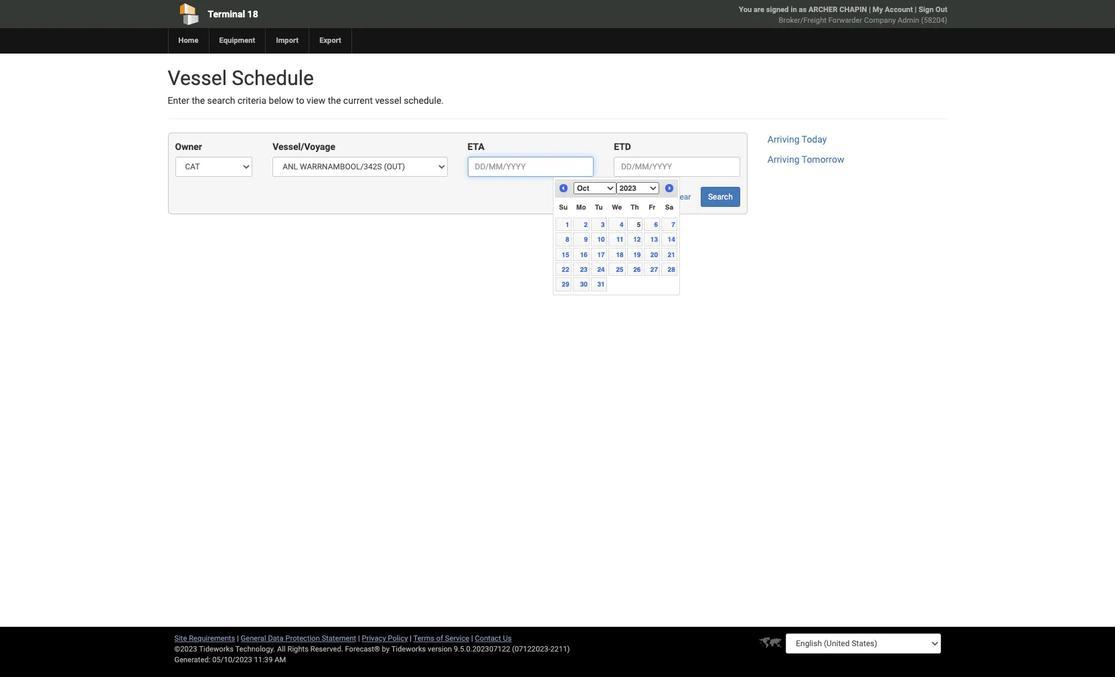 Task type: locate. For each thing, give the bounding box(es) containing it.
18 right terminal
[[248, 9, 258, 19]]

in
[[791, 5, 797, 14]]

admin
[[898, 16, 920, 25]]

1
[[566, 220, 570, 228]]

data
[[268, 634, 284, 643]]

terms of service link
[[414, 634, 470, 643]]

| up '9.5.0.202307122'
[[471, 634, 473, 643]]

11:39
[[254, 656, 273, 664]]

search
[[207, 95, 235, 106]]

site requirements | general data protection statement | privacy policy | terms of service | contact us ©2023 tideworks technology. all rights reserved. forecast® by tideworks version 9.5.0.202307122 (07122023-2211) generated: 05/10/2023 11:39 am
[[174, 634, 570, 664]]

(58204)
[[922, 16, 948, 25]]

1 horizontal spatial 18
[[616, 250, 624, 258]]

technology.
[[235, 645, 275, 654]]

etd
[[614, 142, 631, 152]]

1 horizontal spatial the
[[328, 95, 341, 106]]

2 link
[[573, 217, 590, 231]]

home
[[178, 36, 199, 45]]

| left my
[[869, 5, 871, 14]]

26
[[634, 265, 641, 273]]

export link
[[309, 28, 352, 54]]

21
[[668, 250, 676, 258]]

by
[[382, 645, 390, 654]]

©2023 tideworks
[[174, 645, 234, 654]]

protection
[[286, 634, 320, 643]]

site
[[174, 634, 187, 643]]

service
[[445, 634, 470, 643]]

1 arriving from the top
[[768, 134, 800, 145]]

31
[[598, 280, 605, 288]]

1 vertical spatial 18
[[616, 250, 624, 258]]

arriving up arriving tomorrow on the right top of the page
[[768, 134, 800, 145]]

0 horizontal spatial the
[[192, 95, 205, 106]]

fr
[[649, 203, 656, 211]]

17 link
[[591, 247, 607, 261]]

arriving for arriving tomorrow
[[768, 154, 800, 165]]

import link
[[265, 28, 309, 54]]

enter
[[168, 95, 189, 106]]

30
[[580, 280, 588, 288]]

1 vertical spatial arriving
[[768, 154, 800, 165]]

arriving down arriving today link
[[768, 154, 800, 165]]

1 the from the left
[[192, 95, 205, 106]]

the right view
[[328, 95, 341, 106]]

6 link
[[644, 217, 660, 231]]

out
[[936, 5, 948, 14]]

terminal 18 link
[[168, 0, 481, 28]]

8 link
[[556, 232, 572, 246]]

arriving for arriving today
[[768, 134, 800, 145]]

26 link
[[627, 263, 643, 276]]

owner
[[175, 142, 202, 152]]

25
[[616, 265, 624, 273]]

arriving
[[768, 134, 800, 145], [768, 154, 800, 165]]

below
[[269, 95, 294, 106]]

25 link
[[609, 263, 626, 276]]

version
[[428, 645, 452, 654]]

| left sign
[[915, 5, 917, 14]]

terminal
[[208, 9, 245, 19]]

2 arriving from the top
[[768, 154, 800, 165]]

you are signed in as archer chapin | my account | sign out broker/freight forwarder company admin (58204)
[[739, 5, 948, 25]]

9.5.0.202307122
[[454, 645, 511, 654]]

2
[[584, 220, 588, 228]]

14 link
[[662, 232, 678, 246]]

2 the from the left
[[328, 95, 341, 106]]

31 link
[[591, 278, 607, 291]]

13
[[651, 235, 658, 243]]

0 vertical spatial 18
[[248, 9, 258, 19]]

ETD text field
[[614, 157, 740, 177]]

generated:
[[174, 656, 211, 664]]

|
[[869, 5, 871, 14], [915, 5, 917, 14], [237, 634, 239, 643], [358, 634, 360, 643], [410, 634, 412, 643], [471, 634, 473, 643]]

requirements
[[189, 634, 235, 643]]

18
[[248, 9, 258, 19], [616, 250, 624, 258]]

today
[[802, 134, 827, 145]]

9
[[584, 235, 588, 243]]

export
[[320, 36, 341, 45]]

search button
[[701, 187, 740, 207]]

19
[[634, 250, 641, 258]]

12
[[634, 235, 641, 243]]

22
[[562, 265, 570, 273]]

18 up 25
[[616, 250, 624, 258]]

0 horizontal spatial 18
[[248, 9, 258, 19]]

the
[[192, 95, 205, 106], [328, 95, 341, 106]]

broker/freight
[[779, 16, 827, 25]]

vessel schedule enter the search criteria below to view the current vessel schedule.
[[168, 66, 444, 106]]

5
[[637, 220, 641, 228]]

th
[[631, 203, 639, 211]]

eta
[[468, 142, 485, 152]]

11
[[617, 235, 624, 243]]

0 vertical spatial arriving
[[768, 134, 800, 145]]

28
[[668, 265, 676, 273]]

the right enter
[[192, 95, 205, 106]]

12 link
[[627, 232, 643, 246]]

19 link
[[627, 247, 643, 261]]

contact us link
[[475, 634, 512, 643]]

9 link
[[573, 232, 590, 246]]



Task type: vqa. For each thing, say whether or not it's contained in the screenshot.


Task type: describe. For each thing, give the bounding box(es) containing it.
arriving tomorrow link
[[768, 154, 845, 165]]

reserved.
[[311, 645, 343, 654]]

arriving today
[[768, 134, 827, 145]]

mo
[[577, 203, 586, 211]]

5 link
[[627, 217, 643, 231]]

24
[[598, 265, 605, 273]]

10
[[598, 235, 605, 243]]

28 link
[[662, 263, 678, 276]]

| left general
[[237, 634, 239, 643]]

privacy
[[362, 634, 386, 643]]

sign out link
[[919, 5, 948, 14]]

chapin
[[840, 5, 868, 14]]

search
[[708, 192, 733, 202]]

11 link
[[609, 232, 626, 246]]

site requirements link
[[174, 634, 235, 643]]

22 link
[[556, 263, 572, 276]]

14
[[668, 235, 676, 243]]

import
[[276, 36, 299, 45]]

23 link
[[573, 263, 590, 276]]

as
[[799, 5, 807, 14]]

equipment
[[219, 36, 255, 45]]

16 link
[[573, 247, 590, 261]]

my account link
[[873, 5, 913, 14]]

forecast®
[[345, 645, 380, 654]]

24 link
[[591, 263, 607, 276]]

to
[[296, 95, 304, 106]]

we
[[612, 203, 622, 211]]

4
[[620, 220, 624, 228]]

us
[[503, 634, 512, 643]]

7 link
[[662, 217, 678, 231]]

archer
[[809, 5, 838, 14]]

home link
[[168, 28, 209, 54]]

6
[[655, 220, 658, 228]]

8
[[566, 235, 570, 243]]

15
[[562, 250, 570, 258]]

sa
[[665, 203, 674, 211]]

view
[[307, 95, 326, 106]]

21 link
[[662, 247, 678, 261]]

4 link
[[609, 217, 626, 231]]

29 link
[[556, 278, 572, 291]]

13 link
[[644, 232, 660, 246]]

my
[[873, 5, 883, 14]]

you
[[739, 5, 752, 14]]

schedule
[[232, 66, 314, 90]]

tu
[[595, 203, 603, 211]]

3
[[601, 220, 605, 228]]

criteria
[[238, 95, 267, 106]]

vessel/voyage
[[273, 142, 336, 152]]

tomorrow
[[802, 154, 845, 165]]

| up forecast®
[[358, 634, 360, 643]]

signed
[[767, 5, 789, 14]]

23
[[580, 265, 588, 273]]

20 link
[[644, 247, 660, 261]]

sign
[[919, 5, 934, 14]]

27
[[651, 265, 658, 273]]

statement
[[322, 634, 356, 643]]

am
[[275, 656, 286, 664]]

company
[[865, 16, 896, 25]]

general
[[241, 634, 266, 643]]

vessel
[[168, 66, 227, 90]]

| up tideworks in the left of the page
[[410, 634, 412, 643]]

05/10/2023
[[212, 656, 252, 664]]

contact
[[475, 634, 501, 643]]

tideworks
[[392, 645, 426, 654]]

1 link
[[556, 217, 572, 231]]

rights
[[288, 645, 309, 654]]

16
[[580, 250, 588, 258]]

privacy policy link
[[362, 634, 408, 643]]

ETA text field
[[468, 157, 594, 177]]

su
[[559, 203, 568, 211]]

forwarder
[[829, 16, 863, 25]]

(07122023-
[[512, 645, 551, 654]]

clear
[[673, 192, 691, 202]]

15 link
[[556, 247, 572, 261]]

20
[[651, 250, 658, 258]]

10 link
[[591, 232, 607, 246]]

terms
[[414, 634, 435, 643]]

7
[[672, 220, 676, 228]]



